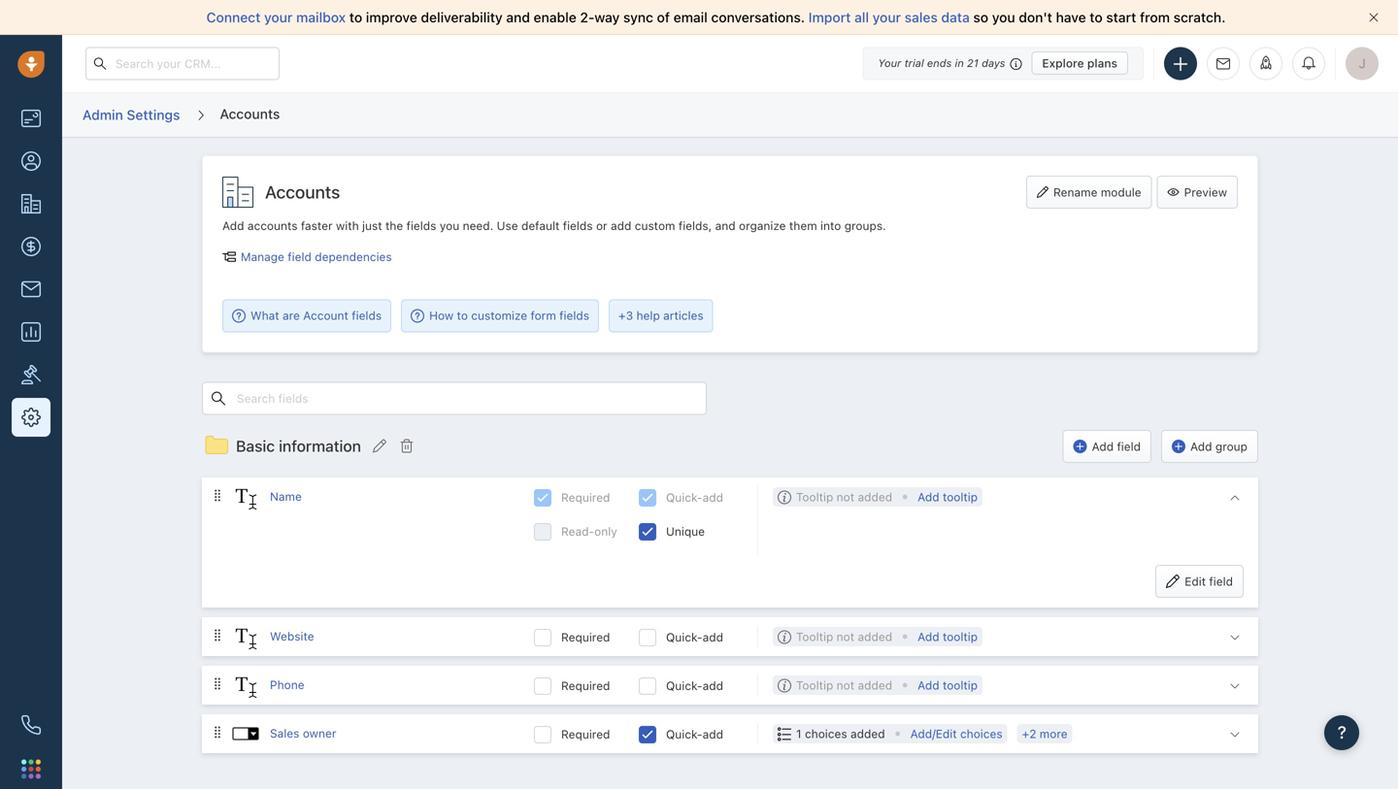 Task type: locate. For each thing, give the bounding box(es) containing it.
1 vertical spatial you
[[440, 219, 459, 233]]

1 choices from the left
[[805, 727, 847, 741]]

quick-
[[666, 491, 703, 504], [666, 630, 703, 644], [666, 679, 703, 693], [666, 728, 703, 741]]

edit field button
[[1156, 565, 1244, 598]]

sales
[[905, 9, 938, 25]]

choices for add/edit
[[960, 727, 1003, 741]]

quick-add for name
[[666, 491, 723, 504]]

accounts up faster
[[265, 182, 340, 203]]

add
[[222, 219, 244, 233], [1092, 440, 1114, 453], [1190, 440, 1212, 453], [918, 490, 939, 504], [918, 630, 939, 644], [918, 679, 939, 692]]

quick-add
[[666, 491, 723, 504], [666, 630, 723, 644], [666, 679, 723, 693], [666, 728, 723, 741]]

you
[[992, 9, 1015, 25], [440, 219, 459, 233]]

ui drag handle image
[[212, 677, 223, 691], [212, 726, 223, 739]]

days
[[982, 57, 1005, 69]]

4 required from the top
[[561, 728, 610, 741]]

3 tooltip not added from the top
[[796, 679, 892, 692]]

rename module
[[1053, 185, 1141, 199]]

what are account fields
[[250, 309, 382, 323]]

tooltip
[[943, 490, 978, 504], [943, 630, 978, 644], [943, 679, 978, 692]]

to left start
[[1090, 9, 1103, 25]]

2 required from the top
[[561, 630, 610, 644]]

or
[[596, 219, 607, 233]]

1 tooltip from the top
[[796, 490, 833, 504]]

articles
[[663, 309, 704, 323]]

1 ui drag handle image from the top
[[212, 489, 223, 502]]

3 add tooltip link from the top
[[918, 676, 978, 695]]

2 vertical spatial not
[[837, 679, 855, 692]]

2 add tooltip link from the top
[[918, 627, 978, 647]]

add tooltip link for website
[[918, 627, 978, 647]]

to
[[349, 9, 362, 25], [1090, 9, 1103, 25], [457, 309, 468, 323]]

fields right account
[[352, 309, 382, 323]]

0 horizontal spatial to
[[349, 9, 362, 25]]

2 vertical spatial add tooltip link
[[918, 676, 978, 695]]

ui drag handle image
[[212, 489, 223, 502], [212, 629, 223, 642]]

choices right the add/edit
[[960, 727, 1003, 741]]

field for edit
[[1209, 575, 1233, 588]]

+2 more link
[[1022, 727, 1068, 741]]

tooltip for website
[[796, 630, 833, 644]]

import all your sales data link
[[808, 9, 973, 25]]

accounts
[[220, 106, 280, 122], [265, 182, 340, 203]]

added for sales owner
[[851, 727, 885, 741]]

account
[[303, 309, 348, 323]]

1 horizontal spatial field
[[1117, 440, 1141, 453]]

add tooltip link
[[918, 487, 978, 507], [918, 627, 978, 647], [918, 676, 978, 695]]

1 vertical spatial tooltip not added
[[796, 630, 892, 644]]

fields left or
[[563, 219, 593, 233]]

choices right 1
[[805, 727, 847, 741]]

preview button
[[1157, 176, 1238, 209]]

ui drag handle image left website at the left of the page
[[212, 629, 223, 642]]

3 required from the top
[[561, 679, 610, 693]]

1 add tooltip link from the top
[[918, 487, 978, 507]]

1
[[796, 727, 802, 741]]

0 vertical spatial not
[[837, 490, 855, 504]]

tooltip not added for website
[[796, 630, 892, 644]]

field right edit
[[1209, 575, 1233, 588]]

your right all
[[873, 9, 901, 25]]

0 vertical spatial tooltip not added
[[796, 490, 892, 504]]

2 tooltip from the top
[[943, 630, 978, 644]]

are
[[283, 309, 300, 323]]

ui drag handle image for sales owner
[[212, 726, 223, 739]]

tooltip not added for phone
[[796, 679, 892, 692]]

add for phone
[[703, 679, 723, 693]]

to right how
[[457, 309, 468, 323]]

0 horizontal spatial field
[[288, 250, 312, 264]]

and right fields,
[[715, 219, 736, 233]]

properties image
[[21, 365, 41, 384]]

with
[[336, 219, 359, 233]]

add accounts faster with just the fields you need. use default fields or add custom fields, and organize them into groups.
[[222, 219, 886, 233]]

add tooltip
[[918, 490, 978, 504], [918, 630, 978, 644], [918, 679, 978, 692]]

manage field dependencies
[[241, 250, 392, 264]]

2-
[[580, 9, 594, 25]]

quick- for sales owner
[[666, 728, 703, 741]]

your left mailbox
[[264, 9, 293, 25]]

2 vertical spatial tooltip
[[796, 679, 833, 692]]

custom
[[635, 219, 675, 233]]

module
[[1101, 185, 1141, 199]]

1 horizontal spatial you
[[992, 9, 1015, 25]]

3 not from the top
[[837, 679, 855, 692]]

2 choices from the left
[[960, 727, 1003, 741]]

0 horizontal spatial you
[[440, 219, 459, 233]]

field down faster
[[288, 250, 312, 264]]

1 vertical spatial field
[[1117, 440, 1141, 453]]

1 vertical spatial not
[[837, 630, 855, 644]]

1 vertical spatial ui drag handle image
[[212, 726, 223, 739]]

1 vertical spatial tooltip
[[943, 630, 978, 644]]

4 quick-add from the top
[[666, 728, 723, 741]]

way
[[594, 9, 620, 25]]

read-
[[561, 525, 594, 538]]

0 horizontal spatial choices
[[805, 727, 847, 741]]

1 horizontal spatial your
[[873, 9, 901, 25]]

tooltip for phone
[[943, 679, 978, 692]]

explore plans
[[1042, 56, 1118, 70]]

+3 help articles button
[[609, 299, 713, 332]]

0 vertical spatial ui drag handle image
[[212, 677, 223, 691]]

faster
[[301, 219, 333, 233]]

3 tooltip from the top
[[796, 679, 833, 692]]

1 vertical spatial and
[[715, 219, 736, 233]]

form text image for name
[[231, 484, 260, 513]]

0 vertical spatial ui drag handle image
[[212, 489, 223, 502]]

add/edit
[[910, 727, 957, 741]]

ui drag handle image for name
[[212, 489, 223, 502]]

0 vertical spatial field
[[288, 250, 312, 264]]

2 tooltip from the top
[[796, 630, 833, 644]]

4 quick- from the top
[[666, 728, 703, 741]]

required for name
[[561, 491, 610, 504]]

1 ui drag handle image from the top
[[212, 677, 223, 691]]

1 vertical spatial form text image
[[231, 624, 260, 653]]

0 vertical spatial you
[[992, 9, 1015, 25]]

1 vertical spatial add tooltip link
[[918, 627, 978, 647]]

1 required from the top
[[561, 491, 610, 504]]

1 vertical spatial ui drag handle image
[[212, 629, 223, 642]]

field inside "manage field dependencies" link
[[288, 250, 312, 264]]

fields,
[[679, 219, 712, 233]]

you left need.
[[440, 219, 459, 233]]

tooltip
[[796, 490, 833, 504], [796, 630, 833, 644], [796, 679, 833, 692]]

1 add tooltip from the top
[[918, 490, 978, 504]]

+3 help articles link
[[619, 307, 704, 324]]

rename module button
[[1026, 176, 1152, 209]]

1 horizontal spatial and
[[715, 219, 736, 233]]

deliverability
[[421, 9, 503, 25]]

0 vertical spatial add tooltip link
[[918, 487, 978, 507]]

2 horizontal spatial field
[[1209, 575, 1233, 588]]

explore plans link
[[1031, 51, 1128, 75]]

0 vertical spatial add tooltip
[[918, 490, 978, 504]]

customize
[[471, 309, 527, 323]]

fields right the
[[406, 219, 436, 233]]

add field
[[1092, 440, 1141, 453]]

2 ui drag handle image from the top
[[212, 726, 223, 739]]

not
[[837, 490, 855, 504], [837, 630, 855, 644], [837, 679, 855, 692]]

2 form text image from the top
[[231, 624, 260, 653]]

0 vertical spatial tooltip
[[796, 490, 833, 504]]

add/edit choices link
[[910, 724, 1003, 744]]

so
[[973, 9, 988, 25]]

form text image left website at the left of the page
[[231, 624, 260, 653]]

0 horizontal spatial your
[[264, 9, 293, 25]]

field
[[288, 250, 312, 264], [1117, 440, 1141, 453], [1209, 575, 1233, 588]]

you right the so
[[992, 9, 1015, 25]]

2 ui drag handle image from the top
[[212, 629, 223, 642]]

connect your mailbox to improve deliverability and enable 2-way sync of email conversations. import all your sales data so you don't have to start from scratch.
[[206, 9, 1226, 25]]

add for website
[[703, 630, 723, 644]]

phone element
[[12, 706, 50, 745]]

2 vertical spatial tooltip
[[943, 679, 978, 692]]

organize
[[739, 219, 786, 233]]

how
[[429, 309, 454, 323]]

1 form text image from the top
[[231, 484, 260, 513]]

2 quick- from the top
[[666, 630, 703, 644]]

3 tooltip from the top
[[943, 679, 978, 692]]

close image
[[1369, 13, 1379, 22]]

form text image left name
[[231, 484, 260, 513]]

how to customize form fields
[[429, 309, 589, 323]]

0 vertical spatial tooltip
[[943, 490, 978, 504]]

2 vertical spatial add tooltip
[[918, 679, 978, 692]]

form
[[531, 309, 556, 323]]

accounts down the search your crm... text field
[[220, 106, 280, 122]]

help
[[636, 309, 660, 323]]

field left add group button
[[1117, 440, 1141, 453]]

field inside edit field button
[[1209, 575, 1233, 588]]

required for website
[[561, 630, 610, 644]]

required for sales owner
[[561, 728, 610, 741]]

and left "enable"
[[506, 9, 530, 25]]

your
[[264, 9, 293, 25], [873, 9, 901, 25]]

1 tooltip not added from the top
[[796, 490, 892, 504]]

add tooltip link for name
[[918, 487, 978, 507]]

required for phone
[[561, 679, 610, 693]]

1 quick-add from the top
[[666, 491, 723, 504]]

2 add tooltip from the top
[[918, 630, 978, 644]]

field for add
[[1117, 440, 1141, 453]]

fields right form
[[559, 309, 589, 323]]

ui drag handle image left name
[[212, 489, 223, 502]]

added for name
[[858, 490, 892, 504]]

1 vertical spatial add tooltip
[[918, 630, 978, 644]]

0 vertical spatial form text image
[[231, 484, 260, 513]]

ui drag handle image left form text image
[[212, 677, 223, 691]]

1 vertical spatial tooltip
[[796, 630, 833, 644]]

2 vertical spatial tooltip not added
[[796, 679, 892, 692]]

1 quick- from the top
[[666, 491, 703, 504]]

2 tooltip not added from the top
[[796, 630, 892, 644]]

1 horizontal spatial to
[[457, 309, 468, 323]]

form text image
[[231, 484, 260, 513], [231, 624, 260, 653]]

them
[[789, 219, 817, 233]]

Search your CRM... text field
[[85, 47, 280, 80]]

2 vertical spatial field
[[1209, 575, 1233, 588]]

1 not from the top
[[837, 490, 855, 504]]

import
[[808, 9, 851, 25]]

0 vertical spatial and
[[506, 9, 530, 25]]

to right mailbox
[[349, 9, 362, 25]]

ui drag handle image left form dropdown image
[[212, 726, 223, 739]]

and
[[506, 9, 530, 25], [715, 219, 736, 233]]

3 quick- from the top
[[666, 679, 703, 693]]

explore
[[1042, 56, 1084, 70]]

dependencies
[[315, 250, 392, 264]]

form text image for website
[[231, 624, 260, 653]]

2 quick-add from the top
[[666, 630, 723, 644]]

2 not from the top
[[837, 630, 855, 644]]

not for phone
[[837, 679, 855, 692]]

3 quick-add from the top
[[666, 679, 723, 693]]

3 add tooltip from the top
[[918, 679, 978, 692]]

1 horizontal spatial choices
[[960, 727, 1003, 741]]

1 tooltip from the top
[[943, 490, 978, 504]]

field inside add field button
[[1117, 440, 1141, 453]]

add tooltip for website
[[918, 630, 978, 644]]



Task type: describe. For each thing, give the bounding box(es) containing it.
1 vertical spatial accounts
[[265, 182, 340, 203]]

add group
[[1190, 440, 1248, 453]]

form text image
[[231, 673, 260, 702]]

scratch.
[[1173, 9, 1226, 25]]

2 horizontal spatial to
[[1090, 9, 1103, 25]]

choices for 1
[[805, 727, 847, 741]]

tooltip not added for name
[[796, 490, 892, 504]]

manage
[[241, 250, 284, 264]]

information
[[279, 437, 361, 455]]

tooltip for name
[[796, 490, 833, 504]]

what are account fields link
[[232, 307, 382, 324]]

sync
[[623, 9, 653, 25]]

admin settings link
[[82, 100, 181, 130]]

start
[[1106, 9, 1136, 25]]

0 horizontal spatial and
[[506, 9, 530, 25]]

more
[[1040, 727, 1068, 741]]

quick- for phone
[[666, 679, 703, 693]]

of
[[657, 9, 670, 25]]

groups.
[[844, 219, 886, 233]]

preview
[[1184, 185, 1227, 199]]

admin settings
[[83, 107, 180, 123]]

quick- for website
[[666, 630, 703, 644]]

group
[[1215, 440, 1248, 453]]

phone image
[[21, 716, 41, 735]]

default
[[521, 219, 560, 233]]

settings
[[127, 107, 180, 123]]

manage field dependencies link
[[222, 249, 402, 265]]

connect
[[206, 9, 261, 25]]

edit field
[[1185, 575, 1233, 588]]

not for name
[[837, 490, 855, 504]]

1 your from the left
[[264, 9, 293, 25]]

Search fields text field
[[202, 382, 707, 415]]

0 vertical spatial accounts
[[220, 106, 280, 122]]

add/edit choices
[[910, 727, 1003, 741]]

add for name
[[703, 491, 723, 504]]

not for website
[[837, 630, 855, 644]]

plans
[[1087, 56, 1118, 70]]

freshworks switcher image
[[21, 760, 41, 779]]

1 choices added
[[796, 727, 885, 741]]

add tooltip for phone
[[918, 679, 978, 692]]

basic information
[[236, 437, 361, 455]]

quick-add for website
[[666, 630, 723, 644]]

phone
[[270, 678, 305, 692]]

need.
[[463, 219, 493, 233]]

21
[[967, 57, 979, 69]]

read-only
[[561, 525, 617, 538]]

name
[[270, 490, 302, 503]]

mailbox
[[296, 9, 346, 25]]

add group button
[[1161, 430, 1258, 463]]

ui drag handle image for website
[[212, 629, 223, 642]]

added for website
[[858, 630, 892, 644]]

+3 help articles
[[619, 309, 704, 323]]

sales
[[270, 727, 299, 740]]

edit
[[1185, 575, 1206, 588]]

email
[[673, 9, 708, 25]]

from
[[1140, 9, 1170, 25]]

ui drag handle image for phone
[[212, 677, 223, 691]]

add for sales owner
[[703, 728, 723, 741]]

enable
[[534, 9, 577, 25]]

only
[[594, 525, 617, 538]]

quick- for name
[[666, 491, 703, 504]]

sales owner
[[270, 727, 336, 740]]

+2
[[1022, 727, 1036, 741]]

rename
[[1053, 185, 1098, 199]]

unique
[[666, 525, 705, 538]]

conversations.
[[711, 9, 805, 25]]

form dropdown image
[[231, 719, 260, 748]]

field for manage
[[288, 250, 312, 264]]

have
[[1056, 9, 1086, 25]]

how to customize form fields link
[[411, 307, 589, 324]]

tooltip for name
[[943, 490, 978, 504]]

2 your from the left
[[873, 9, 901, 25]]

quick-add for sales owner
[[666, 728, 723, 741]]

add tooltip for name
[[918, 490, 978, 504]]

+2 more
[[1022, 727, 1068, 741]]

accounts
[[247, 219, 298, 233]]

basic
[[236, 437, 275, 455]]

tooltip for website
[[943, 630, 978, 644]]

added for phone
[[858, 679, 892, 692]]

all
[[854, 9, 869, 25]]

data
[[941, 9, 970, 25]]

website
[[270, 630, 314, 643]]

add tooltip link for phone
[[918, 676, 978, 695]]

your
[[878, 57, 901, 69]]

use
[[497, 219, 518, 233]]

don't
[[1019, 9, 1052, 25]]

just
[[362, 219, 382, 233]]

connect your mailbox link
[[206, 9, 349, 25]]

what
[[250, 309, 279, 323]]

quick-add for phone
[[666, 679, 723, 693]]

add field button
[[1063, 430, 1152, 463]]

tooltip for phone
[[796, 679, 833, 692]]

owner
[[303, 727, 336, 740]]

your trial ends in 21 days
[[878, 57, 1005, 69]]

+3
[[619, 309, 633, 323]]

admin
[[83, 107, 123, 123]]

improve
[[366, 9, 417, 25]]

the
[[385, 219, 403, 233]]



Task type: vqa. For each thing, say whether or not it's contained in the screenshot.
Add field
yes



